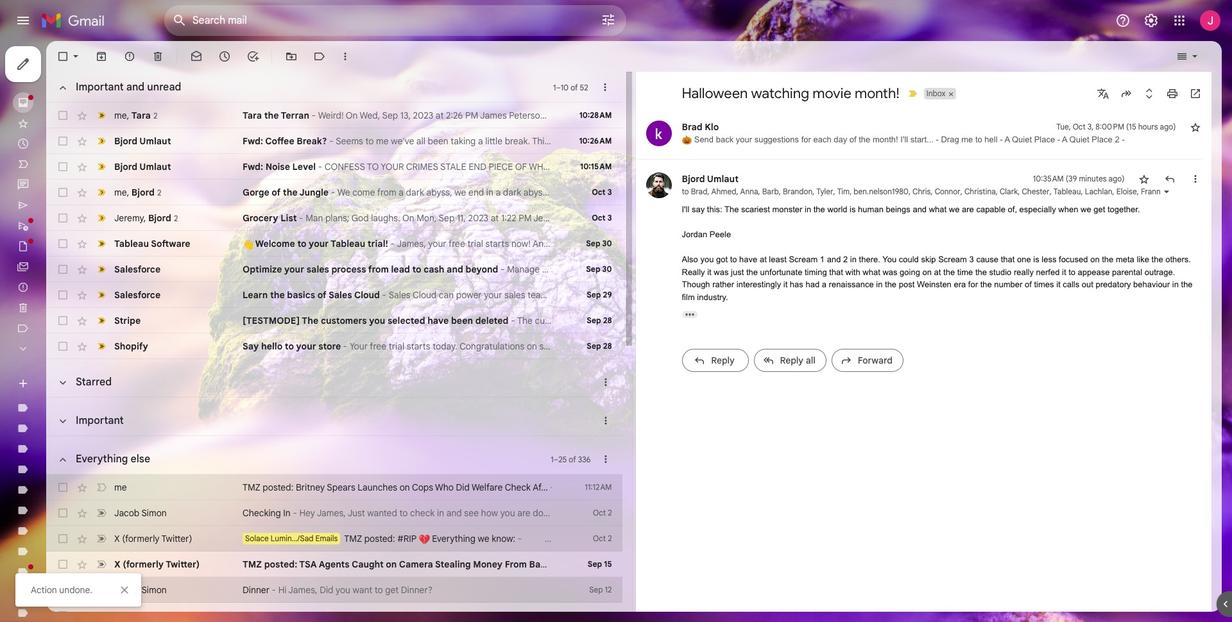 Task type: vqa. For each thing, say whether or not it's contained in the screenshot.


Task type: describe. For each thing, give the bounding box(es) containing it.
2 inside the 'me , bjord 2'
[[157, 188, 161, 197]]

- right af...
[[550, 482, 555, 494]]

2 x from the top
[[114, 559, 120, 571]]

oct for gorge of the jungle -
[[592, 187, 606, 197]]

money
[[473, 559, 503, 571]]

focused
[[1059, 255, 1088, 264]]

everything else
[[76, 453, 150, 466]]

😱 image
[[502, 612, 513, 622]]

oct for grocery list -
[[592, 213, 606, 223]]

move to image
[[285, 50, 298, 63]]

- left "hi"
[[272, 585, 276, 596]]

1 ﻿͏ from the left
[[681, 341, 681, 352]]

beings
[[886, 205, 911, 214]]

Not starred checkbox
[[1138, 173, 1150, 185]]

your left sales
[[284, 264, 304, 275]]

22 ﻿͏ from the left
[[729, 341, 729, 352]]

1 horizontal spatial was
[[714, 267, 729, 277]]

11 row from the top
[[46, 475, 622, 501]]

34 ﻿͏ from the left
[[757, 341, 757, 352]]

8 ﻿͏ from the left
[[697, 341, 697, 352]]

1 horizontal spatial tableau
[[331, 238, 365, 250]]

1 horizontal spatial we
[[949, 205, 960, 214]]

24 ﻿͏ from the left
[[734, 341, 734, 352]]

report spam image
[[123, 50, 136, 63]]

, down not starred option
[[1137, 187, 1139, 196]]

1 vertical spatial sep 12
[[588, 611, 612, 621]]

28 ﻿͏ from the left
[[743, 341, 743, 352]]

to right welcome
[[297, 238, 306, 250]]

28 for [testmode] the customers you selected have been deleted -
[[603, 316, 612, 325]]

1 horizontal spatial in
[[850, 255, 857, 264]]

- right level
[[318, 161, 322, 173]]

1 – 10 of 52
[[553, 82, 588, 92]]

17 ﻿͏ from the left
[[718, 341, 718, 352]]

0 vertical spatial brad
[[682, 121, 703, 133]]

meta
[[1116, 255, 1135, 264]]

10:35 am (39 minutes ago)
[[1033, 174, 1125, 184]]

tableau software
[[114, 238, 190, 250]]

to right hello
[[285, 341, 294, 352]]

2 x (formerly twitter) from the top
[[114, 559, 200, 571]]

your up sales
[[309, 238, 329, 250]]

1 scream from the left
[[789, 255, 818, 264]]

hi
[[278, 585, 287, 596]]

say hello to your store - your free trial starts today. congratulations on starting your journey with shopify. ﻿͏ ﻿͏ ﻿͏ ﻿͏ ﻿͏ ﻿͏ ﻿͏ ﻿͏ ﻿͏ ﻿͏ ﻿͏ ﻿͏ ﻿͏ ﻿͏ ﻿͏ ﻿͏ ﻿͏ ﻿͏ ﻿͏ ﻿͏ ﻿͏ ﻿͏ ﻿͏ ﻿͏ ﻿͏ ﻿͏ ﻿͏ ﻿͏ ﻿͏ ﻿͏ ﻿͏ ﻿͏ ﻿͏ ﻿͏ ﻿͏ ﻿͏ ﻿͏ ﻿͏ ﻿͏
[[243, 341, 768, 352]]

tim
[[837, 187, 850, 196]]

bjord up tableau software
[[148, 212, 171, 224]]

franny
[[1141, 187, 1165, 196]]

15
[[604, 560, 612, 569]]

with inside the also you got to have at least scream 1 and 2 in there. you could skip scream 3 cause that one is less focused on the meta like the others. really it was just the unfortunate timing that with what was going on at the time the studio really nerfed it to appease parental outrage. though rather interestingly it has had a renaissance in the post weinsten era for the number of times it calls out predatory behaviour in the film industry.
[[846, 267, 860, 277]]

row containing shopify
[[46, 334, 768, 359]]

to up just
[[730, 255, 737, 264]]

twitter) for tmz posted: #rip
[[161, 533, 192, 545]]

studio
[[989, 267, 1012, 277]]

tableau inside list
[[1054, 187, 1081, 196]]

list inside halloween watching movie month! main content
[[636, 108, 1232, 384]]

jordan peele
[[682, 230, 731, 239]]

, down ago)
[[1113, 187, 1115, 196]]

39 ﻿͏ from the left
[[768, 341, 768, 352]]

world
[[828, 205, 847, 214]]

tsa
[[299, 559, 317, 571]]

jordan
[[682, 230, 707, 239]]

less
[[1042, 255, 1057, 264]]

8 row from the top
[[46, 282, 622, 308]]

💔 image
[[419, 535, 430, 545]]

shopify
[[114, 341, 148, 352]]

, down 10:35 am (39 minutes ago) cell
[[1081, 187, 1083, 196]]

mark as read image
[[190, 50, 203, 63]]

dinner?
[[401, 585, 433, 596]]

36 ﻿͏ from the left
[[761, 341, 761, 352]]

who
[[435, 482, 454, 494]]

0 vertical spatial 12
[[605, 585, 612, 595]]

5 ﻿͏ from the left
[[690, 341, 690, 352]]

important button
[[50, 408, 129, 434]]

could
[[899, 255, 919, 264]]

0 horizontal spatial is
[[850, 205, 856, 214]]

14 row from the top
[[46, 552, 622, 578]]

to up i'll
[[682, 187, 689, 196]]

know:
[[492, 533, 515, 545]]

23 ﻿͏ from the left
[[731, 341, 731, 352]]

process
[[331, 264, 366, 275]]

your left store
[[296, 341, 316, 352]]

the left meta
[[1102, 255, 1114, 264]]

brandon
[[783, 187, 813, 196]]

- right terran
[[312, 110, 316, 121]]

salesforce for learn the basics of sales cloud
[[114, 289, 161, 301]]

though
[[682, 280, 710, 289]]

optimize your sales process from lead to cash and beyond -
[[243, 264, 507, 275]]

action
[[31, 585, 57, 596]]

x for tmz posted: #rip
[[114, 533, 120, 545]]

also you got to have at least scream 1 and 2 in there. you could skip scream 3 cause that one is less focused on the meta like the others. really it was just the unfortunate timing that with what was going on at the time the studio really nerfed it to appease parental outrage. though rather interestingly it has had a renaissance in the post weinsten era for the number of times it calls out predatory behaviour in the film industry.
[[682, 255, 1193, 302]]

interestingly
[[737, 280, 781, 289]]

barb
[[762, 187, 779, 196]]

row containing tableau software
[[46, 231, 622, 257]]

reply for reply
[[711, 355, 735, 366]]

- right list
[[299, 212, 303, 224]]

, down 10:35 am
[[1050, 187, 1052, 196]]

just
[[731, 267, 744, 277]]

#rip
[[397, 533, 417, 545]]

20 ﻿͏ from the left
[[724, 341, 724, 352]]

everything for everything else
[[76, 453, 128, 466]]

bjord up jeremy , bjord 2 at left
[[131, 186, 155, 198]]

, left connor
[[931, 187, 933, 196]]

appease
[[1078, 267, 1110, 277]]

10
[[561, 82, 569, 92]]

the left world
[[814, 205, 825, 214]]

you
[[883, 255, 897, 264]]

umlaut inside list
[[707, 173, 739, 185]]

bjord umlaut for fwd: noise level
[[114, 161, 171, 173]]

minutes
[[1079, 174, 1107, 184]]

2 jacob from the top
[[114, 585, 139, 596]]

, left anna
[[736, 187, 738, 196]]

say
[[243, 341, 259, 352]]

fwd: for fwd: coffee break? -
[[243, 135, 263, 147]]

9 ﻿͏ from the left
[[699, 341, 699, 352]]

10:35 am
[[1033, 174, 1064, 184]]

it left has
[[783, 280, 788, 289]]

oct for checking in -
[[593, 508, 606, 518]]

[testmode]
[[243, 315, 300, 327]]

1 – 25 of 336
[[551, 455, 591, 464]]

, left brandon
[[779, 187, 781, 196]]

the up interestingly
[[746, 267, 758, 277]]

, left chris in the right top of the page
[[909, 187, 911, 196]]

2 vertical spatial bjord umlaut
[[682, 173, 739, 185]]

29
[[603, 290, 612, 300]]

, down the 'me , bjord 2'
[[144, 212, 146, 224]]

16 row from the top
[[46, 603, 622, 623]]

x (formerly twitter) for tmz posted: #rip
[[114, 533, 192, 545]]

19 ﻿͏ from the left
[[722, 341, 722, 352]]

me for me
[[114, 482, 127, 494]]

the left terran
[[264, 110, 279, 121]]

[testmode] the customers you selected have been deleted -
[[243, 315, 517, 327]]

27 ﻿͏ from the left
[[741, 341, 741, 352]]

watching
[[751, 85, 809, 102]]

me , tara 2
[[114, 109, 157, 121]]

to brad , ahmed , anna , barb , brandon , tyler , tim , ben.nelson1980 , chris , connor , christina , clark , chester , tableau , lachlan , eloise , franny ,
[[682, 187, 1169, 196]]

tmz posted: #rip
[[344, 533, 419, 545]]

video.
[[475, 610, 502, 622]]

x for -
[[114, 610, 120, 622]]

3 for gorge of the jungle -
[[608, 187, 612, 197]]

, left "christina"
[[961, 187, 963, 196]]

unread
[[147, 81, 181, 94]]

era
[[954, 280, 966, 289]]

scariest
[[741, 205, 770, 214]]

renaissance in
[[829, 280, 883, 289]]

0 horizontal spatial tableau
[[114, 238, 149, 250]]

, left tim at the right
[[833, 187, 835, 196]]

the right for at right top
[[980, 280, 992, 289]]

is inside the also you got to have at least scream 1 and 2 in there. you could skip scream 3 cause that one is less focused on the meta like the others. really it was just the unfortunate timing that with what was going on at the time the studio really nerfed it to appease parental outrage. though rather interestingly it has had a renaissance in the post weinsten era for the number of times it calls out predatory behaviour in the film industry.
[[1033, 255, 1039, 264]]

- right cloud
[[382, 289, 386, 301]]

sep 30 for salesforce
[[586, 264, 612, 274]]

you got
[[700, 255, 728, 264]]

29 ﻿͏ from the left
[[745, 341, 745, 352]]

, down important and unread
[[127, 109, 129, 121]]

the down cause
[[975, 267, 987, 277]]

🎃 image
[[682, 135, 692, 145]]

- right "jungle"
[[331, 187, 335, 198]]

2 inside me , tara 2
[[153, 111, 157, 120]]

shopify.
[[646, 341, 678, 352]]

welcome to your tableau trial!
[[253, 238, 388, 250]]

1 horizontal spatial what
[[929, 205, 947, 214]]

all
[[806, 355, 816, 366]]

umlaut for fwd: coffee break?
[[139, 135, 171, 147]]

reply for reply all
[[780, 355, 804, 366]]

oct 3 for grocery list -
[[592, 213, 612, 223]]

it left calls
[[1056, 280, 1061, 289]]

the up outrage.
[[1152, 255, 1163, 264]]

it down you got
[[707, 267, 712, 277]]

sales
[[307, 264, 329, 275]]

tmz for tmz posted: #rip
[[344, 533, 362, 545]]

with inside row
[[626, 341, 644, 352]]

bjord umlaut for fwd: coffee break?
[[114, 135, 171, 147]]

– for important and unread
[[556, 82, 561, 92]]

eloise
[[1117, 187, 1137, 196]]

the left "jungle"
[[283, 187, 298, 198]]

brad klo
[[682, 121, 719, 133]]

3 ﻿͏ from the left
[[685, 341, 685, 352]]

welcome
[[255, 238, 295, 250]]

noise
[[265, 161, 290, 173]]

the inside list
[[725, 205, 739, 214]]

archive image
[[95, 50, 108, 63]]

10:28 am
[[579, 110, 612, 120]]

1 for important and unread
[[553, 82, 556, 92]]

learn the basics of sales cloud -
[[243, 289, 389, 301]]

6 ﻿͏ from the left
[[692, 341, 692, 352]]

, left "tyler"
[[813, 187, 815, 196]]

starred
[[76, 376, 112, 389]]

on inside important and unread 'tab panel'
[[527, 341, 537, 352]]

0 horizontal spatial tara
[[131, 109, 151, 121]]

12 row from the top
[[46, 501, 622, 526]]

10:15 am
[[580, 162, 612, 171]]

on up 'appease'
[[1090, 255, 1100, 264]]

also
[[682, 255, 698, 264]]

2 row from the top
[[46, 128, 622, 154]]

sep 30 for tableau software
[[586, 239, 612, 248]]

25 ﻿͏ from the left
[[736, 341, 736, 352]]

of right "gorge"
[[272, 187, 281, 198]]

21 ﻿͏ from the left
[[727, 341, 727, 352]]

to right the lead
[[412, 264, 421, 275]]

1 horizontal spatial tara
[[243, 110, 262, 121]]

- right the deleted
[[511, 315, 515, 327]]

sep 28 for say hello to your store - your free trial starts today. congratulations on starting your journey with shopify. ﻿͏ ﻿͏ ﻿͏ ﻿͏ ﻿͏ ﻿͏ ﻿͏ ﻿͏ ﻿͏ ﻿͏ ﻿͏ ﻿͏ ﻿͏ ﻿͏ ﻿͏ ﻿͏ ﻿͏ ﻿͏ ﻿͏ ﻿͏ ﻿͏ ﻿͏ ﻿͏ ﻿͏ ﻿͏ ﻿͏ ﻿͏ ﻿͏ ﻿͏ ﻿͏ ﻿͏ ﻿͏ ﻿͏ ﻿͏ ﻿͏ ﻿͏ ﻿͏ ﻿͏ ﻿͏
[[587, 341, 612, 351]]

for
[[968, 280, 978, 289]]

28 for say hello to your store - your free trial starts today. congratulations on starting your journey with shopify. ﻿͏ ﻿͏ ﻿͏ ﻿͏ ﻿͏ ﻿͏ ﻿͏ ﻿͏ ﻿͏ ﻿͏ ﻿͏ ﻿͏ ﻿͏ ﻿͏ ﻿͏ ﻿͏ ﻿͏ ﻿͏ ﻿͏ ﻿͏ ﻿͏ ﻿͏ ﻿͏ ﻿͏ ﻿͏ ﻿͏ ﻿͏ ﻿͏ ﻿͏ ﻿͏ ﻿͏ ﻿͏ ﻿͏ ﻿͏ ﻿͏ ﻿͏ ﻿͏ ﻿͏ ﻿͏
[[603, 341, 612, 351]]

10:26 am
[[579, 136, 612, 146]]

reply all
[[780, 355, 816, 366]]

james,
[[288, 585, 317, 596]]

Search mail text field
[[193, 14, 565, 27]]

action undone. alert
[[15, 30, 1212, 607]]

, right eloise
[[1165, 187, 1167, 196]]

2 horizontal spatial at
[[934, 267, 941, 277]]

30 for salesforce
[[602, 264, 612, 274]]

, up the jeremy
[[127, 186, 129, 198]]

, left barb
[[758, 187, 760, 196]]

everything else button
[[50, 447, 155, 473]]

important and unread tab panel
[[46, 72, 768, 359]]

2 down 11:12 am
[[608, 508, 612, 518]]

on left video. at the left bottom of page
[[462, 610, 473, 622]]

, left chester
[[1018, 187, 1020, 196]]

i'll
[[682, 205, 689, 214]]

list
[[281, 212, 297, 224]]

1 simon from the top
[[141, 508, 167, 519]]

the left post
[[885, 280, 897, 289]]

2 ﻿͏ from the left
[[683, 341, 683, 352]]

toggle split pane mode image
[[1176, 50, 1189, 63]]

and down chris in the right top of the page
[[913, 205, 927, 214]]

starts
[[407, 341, 430, 352]]

fwd: for fwd: noise level -
[[243, 161, 263, 173]]

10 ﻿͏ from the left
[[701, 341, 701, 352]]

support image
[[1115, 13, 1131, 28]]

it up calls
[[1062, 267, 1066, 277]]

and right cash
[[447, 264, 463, 275]]

a
[[822, 280, 827, 289]]

chester
[[1022, 187, 1050, 196]]

in
[[283, 508, 291, 519]]

3 for grocery list -
[[608, 213, 612, 223]]

bjord inside list
[[682, 173, 705, 185]]

parental
[[1112, 267, 1142, 277]]

row containing jeremy
[[46, 205, 622, 231]]

2 up 15
[[608, 534, 612, 544]]

inbox section options image
[[599, 415, 612, 427]]

twitter) for -
[[166, 610, 200, 622]]

of,
[[1008, 205, 1017, 214]]

2 scream from the left
[[938, 255, 967, 264]]

(39
[[1066, 174, 1077, 184]]

1 for everything else
[[551, 455, 554, 464]]

delete image
[[151, 50, 164, 63]]

18 ﻿͏ from the left
[[720, 341, 720, 352]]

behaviour
[[1133, 280, 1170, 289]]

want
[[353, 585, 372, 596]]



Task type: locate. For each thing, give the bounding box(es) containing it.
row containing stripe
[[46, 308, 622, 334]]

say
[[692, 205, 705, 214]]

we left "know:"
[[478, 533, 489, 545]]

2 vertical spatial x (formerly twitter)
[[114, 610, 200, 622]]

simon
[[141, 508, 167, 519], [141, 585, 167, 596]]

1 vertical spatial fwd:
[[243, 161, 263, 173]]

like
[[1137, 255, 1149, 264]]

the down learn the basics of sales cloud -
[[302, 315, 319, 327]]

inbox section options image
[[599, 81, 612, 94], [599, 376, 612, 389], [599, 453, 612, 466]]

13 ﻿͏ from the left
[[708, 341, 708, 352]]

cloud
[[354, 289, 380, 301]]

tara the terran -
[[243, 110, 318, 121]]

1 vertical spatial 30
[[602, 264, 612, 274]]

reply link
[[682, 349, 749, 372]]

bjord umlaut up ahmed
[[682, 173, 739, 185]]

optimize
[[243, 264, 282, 275]]

(formerly for -
[[123, 610, 164, 622]]

0 vertical spatial salesforce
[[114, 264, 161, 275]]

oct 2 for tmz posted: #rip
[[593, 534, 612, 544]]

0 horizontal spatial with
[[626, 341, 644, 352]]

jacob right undone.
[[114, 585, 139, 596]]

1 jacob simon from the top
[[114, 508, 167, 519]]

what down connor
[[929, 205, 947, 214]]

inbox section options image right 336
[[599, 453, 612, 466]]

on down skip
[[923, 267, 932, 277]]

1 reply from the left
[[711, 355, 735, 366]]

posted: for tsa
[[264, 559, 297, 571]]

0 vertical spatial 30
[[602, 239, 612, 248]]

gmail image
[[41, 8, 111, 33]]

1 28 from the top
[[603, 316, 612, 325]]

main menu image
[[15, 13, 31, 28]]

1 show more messages. image from the top
[[591, 376, 594, 389]]

advanced search options image
[[596, 7, 621, 33]]

1 horizontal spatial at
[[760, 255, 767, 264]]

2 horizontal spatial was
[[883, 267, 898, 277]]

scream
[[789, 255, 818, 264], [938, 255, 967, 264]]

salesforce down tableau software
[[114, 264, 161, 275]]

1 vertical spatial important
[[76, 415, 124, 427]]

anna
[[740, 187, 758, 196]]

inbox section options image for else
[[599, 453, 612, 466]]

13 row from the top
[[46, 526, 622, 552]]

tmz up "dinner"
[[243, 559, 262, 571]]

sep 15
[[588, 560, 612, 569]]

moment
[[362, 610, 398, 622]]

show more messages. image down journey
[[591, 376, 594, 389]]

more image
[[339, 50, 352, 63]]

you inside important and unread 'tab panel'
[[369, 315, 385, 327]]

2 horizontal spatial tableau
[[1054, 187, 1081, 196]]

bjord umlaut down me , tara 2
[[114, 135, 171, 147]]

1 important from the top
[[76, 81, 124, 94]]

twitter)
[[161, 533, 192, 545], [166, 559, 200, 571], [166, 610, 200, 622]]

2 28 from the top
[[603, 341, 612, 351]]

10:35 am (39 minutes ago) cell
[[1033, 173, 1125, 185]]

– for everything else
[[554, 455, 558, 464]]

stealing
[[435, 559, 471, 571]]

2 simon from the top
[[141, 585, 167, 596]]

checking in -
[[243, 508, 299, 519]]

oct 3
[[592, 187, 612, 197], [592, 213, 612, 223]]

hello
[[261, 341, 283, 352]]

5 row from the top
[[46, 205, 622, 231]]

of for learn the basics of sales cloud -
[[317, 289, 326, 301]]

that up 'studio'
[[1001, 255, 1015, 264]]

0 horizontal spatial that
[[829, 267, 843, 277]]

1 vertical spatial 3
[[608, 213, 612, 223]]

show more messages. image for starred
[[591, 376, 594, 389]]

1 up timing
[[820, 255, 825, 264]]

navigation
[[0, 41, 154, 623]]

0 vertical spatial what
[[929, 205, 947, 214]]

weinsten
[[917, 280, 952, 289]]

3 inbox section options image from the top
[[599, 453, 612, 466]]

- right video. at the left bottom of page
[[513, 610, 521, 622]]

- right break?
[[329, 135, 333, 147]]

klo
[[705, 121, 719, 133]]

(formerly for tmz posted: #rip
[[122, 533, 160, 545]]

sep 28 down sep 29
[[587, 316, 612, 325]]

1 vertical spatial 28
[[603, 341, 612, 351]]

2 me from the top
[[114, 186, 127, 198]]

oct 2 for -
[[593, 508, 612, 518]]

everything we know:
[[430, 533, 515, 545]]

oct 2 down 11:12 am
[[593, 508, 612, 518]]

outrage.
[[1145, 267, 1175, 277]]

1 oct 3 from the top
[[592, 187, 612, 197]]

0 vertical spatial 1
[[553, 82, 556, 92]]

sep 29
[[587, 290, 612, 300]]

0 vertical spatial everything
[[76, 453, 128, 466]]

38 ﻿͏ from the left
[[766, 341, 766, 352]]

– inside important and unread 'tab panel'
[[556, 82, 561, 92]]

0 horizontal spatial we
[[478, 533, 489, 545]]

tmz up checking
[[243, 482, 260, 494]]

posted: for the
[[264, 610, 297, 622]]

1 vertical spatial me
[[114, 186, 127, 198]]

sep 28
[[587, 316, 612, 325], [587, 341, 612, 351]]

of
[[571, 82, 578, 92], [272, 187, 281, 198], [1025, 280, 1032, 289], [317, 289, 326, 301], [569, 455, 576, 464]]

we inside 'everything else' tab panel
[[478, 533, 489, 545]]

1 horizontal spatial you
[[369, 315, 385, 327]]

x (formerly twitter) for -
[[114, 610, 200, 622]]

important
[[76, 81, 124, 94], [76, 415, 124, 427]]

28
[[603, 316, 612, 325], [603, 341, 612, 351]]

1 vertical spatial twitter)
[[166, 559, 200, 571]]

3 inside the also you got to have at least scream 1 and 2 in there. you could skip scream 3 cause that one is less focused on the meta like the others. really it was just the unfortunate timing that with what was going on at the time the studio really nerfed it to appease parental outrage. though rather interestingly it has had a renaissance in the post weinsten era for the number of times it calls out predatory behaviour in the film industry.
[[969, 255, 974, 264]]

undone.
[[59, 585, 92, 596]]

1 vertical spatial in
[[850, 255, 857, 264]]

1 vertical spatial oct 2
[[593, 534, 612, 544]]

3 me from the top
[[114, 482, 127, 494]]

umlaut up ahmed
[[707, 173, 739, 185]]

ago)
[[1109, 174, 1125, 184]]

on right caught
[[386, 559, 397, 571]]

1 vertical spatial 12
[[604, 611, 612, 621]]

0 vertical spatial jacob simon
[[114, 508, 167, 519]]

posted: left #rip
[[364, 533, 395, 545]]

and inside the also you got to have at least scream 1 and 2 in there. you could skip scream 3 cause that one is less focused on the meta like the others. really it was just the unfortunate timing that with what was going on at the time the studio really nerfed it to appease parental outrage. though rather interestingly it has had a renaissance in the post weinsten era for the number of times it calls out predatory behaviour in the film industry.
[[827, 255, 841, 264]]

scream up timing
[[789, 255, 818, 264]]

important down the archive 'image' on the top of the page
[[76, 81, 124, 94]]

15 ﻿͏ from the left
[[713, 341, 713, 352]]

what down there.
[[863, 267, 880, 277]]

important for important and unread
[[76, 81, 124, 94]]

christina
[[965, 187, 996, 196]]

and inside important and unread button
[[126, 81, 145, 94]]

1 left 25
[[551, 455, 554, 464]]

the left time
[[943, 267, 955, 277]]

15 row from the top
[[46, 578, 622, 603]]

0 vertical spatial sep 28
[[587, 316, 612, 325]]

has
[[790, 280, 803, 289]]

0 horizontal spatial did
[[320, 585, 333, 596]]

0 vertical spatial jacob
[[114, 508, 139, 519]]

336
[[578, 455, 591, 464]]

0 vertical spatial x (formerly twitter)
[[114, 533, 192, 545]]

1 horizontal spatial that
[[1001, 255, 1015, 264]]

0 horizontal spatial reply
[[711, 355, 735, 366]]

at left 'least'
[[760, 255, 767, 264]]

👋 image
[[243, 239, 253, 250]]

1 jacob from the top
[[114, 508, 139, 519]]

your left journey
[[573, 341, 591, 352]]

from
[[368, 264, 389, 275]]

solace lumin…/sad emails
[[245, 534, 338, 544]]

stripe
[[114, 315, 141, 327]]

lachlan
[[1085, 187, 1113, 196]]

especially
[[1020, 205, 1056, 214]]

bjord umlaut up the 'me , bjord 2'
[[114, 161, 171, 173]]

–
[[556, 82, 561, 92], [554, 455, 558, 464]]

1 horizontal spatial scream
[[938, 255, 967, 264]]

monster
[[772, 205, 802, 214]]

2 oct 3 from the top
[[592, 213, 612, 223]]

bjord up the 'me , bjord 2'
[[114, 161, 137, 173]]

the down others. at the right of page
[[1181, 280, 1193, 289]]

0 vertical spatial 28
[[603, 316, 612, 325]]

4 ﻿͏ from the left
[[688, 341, 688, 352]]

1 vertical spatial 1
[[820, 255, 825, 264]]

important up everything else "dropdown button"
[[76, 415, 124, 427]]

32 ﻿͏ from the left
[[752, 341, 752, 352]]

- right beyond
[[501, 264, 505, 275]]

tmz inside 'link'
[[243, 559, 262, 571]]

everything else tab panel
[[46, 436, 622, 623]]

0 vertical spatial important
[[76, 81, 124, 94]]

tara left terran
[[243, 110, 262, 121]]

sep 28 for [testmode] the customers you selected have been deleted -
[[587, 316, 612, 325]]

1 vertical spatial everything
[[432, 533, 476, 545]]

0 vertical spatial sep 30
[[586, 239, 612, 248]]

2 inbox section options image from the top
[[599, 376, 612, 389]]

tableau down (39
[[1054, 187, 1081, 196]]

1 vertical spatial at
[[934, 267, 941, 277]]

tableau up process
[[331, 238, 365, 250]]

get inside list
[[1094, 205, 1105, 214]]

have inside important and unread 'tab panel'
[[428, 315, 449, 327]]

0 vertical spatial oct 2
[[593, 508, 612, 518]]

rather
[[712, 280, 734, 289]]

35 ﻿͏ from the left
[[759, 341, 759, 352]]

- right 'in'
[[293, 508, 297, 519]]

10 row from the top
[[46, 334, 768, 359]]

everything
[[76, 453, 128, 466], [432, 533, 476, 545]]

33 ﻿͏ from the left
[[754, 341, 754, 352]]

1 me from the top
[[114, 109, 127, 121]]

you up free
[[369, 315, 385, 327]]

2 inside the also you got to have at least scream 1 and 2 in there. you could skip scream 3 cause that one is less focused on the meta like the others. really it was just the unfortunate timing that with what was going on at the time the studio really nerfed it to appease parental outrage. though rather interestingly it has had a renaissance in the post weinsten era for the number of times it calls out predatory behaviour in the film industry.
[[843, 255, 848, 264]]

0 vertical spatial 3
[[608, 187, 612, 197]]

row
[[46, 103, 622, 128], [46, 128, 622, 154], [46, 154, 622, 180], [46, 180, 622, 205], [46, 205, 622, 231], [46, 231, 622, 257], [46, 257, 622, 282], [46, 282, 622, 308], [46, 308, 622, 334], [46, 334, 768, 359], [46, 475, 622, 501], [46, 501, 622, 526], [46, 526, 622, 552], [46, 552, 622, 578], [46, 578, 622, 603], [46, 603, 622, 623]]

- up from
[[515, 533, 524, 545]]

what inside the also you got to have at least scream 1 and 2 in there. you could skip scream 3 cause that one is less focused on the meta like the others. really it was just the unfortunate timing that with what was going on at the time the studio really nerfed it to appease parental outrage. though rather interestingly it has had a renaissance in the post weinsten era for the number of times it calls out predatory behaviour in the film industry.
[[863, 267, 880, 277]]

None checkbox
[[56, 50, 69, 63], [56, 109, 69, 122], [56, 135, 69, 148], [56, 212, 69, 225], [56, 263, 69, 276], [56, 314, 69, 327], [56, 481, 69, 494], [56, 50, 69, 63], [56, 109, 69, 122], [56, 135, 69, 148], [56, 212, 69, 225], [56, 263, 69, 276], [56, 314, 69, 327], [56, 481, 69, 494]]

0 vertical spatial in
[[805, 205, 811, 214]]

0 vertical spatial umlaut
[[139, 135, 171, 147]]

9 row from the top
[[46, 308, 622, 334]]

2 important from the top
[[76, 415, 124, 427]]

16 ﻿͏ from the left
[[715, 341, 715, 352]]

3 row from the top
[[46, 154, 622, 180]]

on inside tmz posted: tsa agents caught on camera stealing money from bags at ... 'link'
[[386, 559, 397, 571]]

1 horizontal spatial everything
[[432, 533, 476, 545]]

1 sep 28 from the top
[[587, 316, 612, 325]]

7 row from the top
[[46, 257, 622, 282]]

tmz for tmz posted: tsa agents caught on camera stealing money from bags at ...
[[243, 559, 262, 571]]

0 horizontal spatial everything
[[76, 453, 128, 466]]

2 vertical spatial me
[[114, 482, 127, 494]]

6 row from the top
[[46, 231, 622, 257]]

1 x from the top
[[114, 533, 120, 545]]

1 vertical spatial x (formerly twitter)
[[114, 559, 200, 571]]

1 inside the also you got to have at least scream 1 and 2 in there. you could skip scream 3 cause that one is less focused on the meta like the others. really it was just the unfortunate timing that with what was going on at the time the studio really nerfed it to appease parental outrage. though rather interestingly it has had a renaissance in the post weinsten era for the number of times it calls out predatory behaviour in the film industry.
[[820, 255, 825, 264]]

0 horizontal spatial scream
[[789, 255, 818, 264]]

31 ﻿͏ from the left
[[750, 341, 750, 352]]

- left 'your'
[[343, 341, 347, 352]]

tmz posted: britney spears launches on cops who did welfare check af... -
[[243, 482, 557, 494]]

0 vertical spatial did
[[456, 482, 470, 494]]

2 fwd: from the top
[[243, 161, 263, 173]]

None search field
[[164, 5, 626, 36]]

1 vertical spatial simon
[[141, 585, 167, 596]]

list
[[636, 108, 1232, 384]]

2 vertical spatial at
[[553, 559, 562, 571]]

important inside dropdown button
[[76, 415, 124, 427]]

get inside 'everything else' tab panel
[[385, 585, 399, 596]]

2
[[153, 111, 157, 120], [157, 188, 161, 197], [174, 213, 178, 223], [843, 255, 848, 264], [608, 508, 612, 518], [608, 534, 612, 544]]

fwd:
[[243, 135, 263, 147], [243, 161, 263, 173]]

1 inbox section options image from the top
[[599, 81, 612, 94]]

2 jacob simon from the top
[[114, 585, 167, 596]]

30 for tableau software
[[602, 239, 612, 248]]

add to tasks image
[[246, 50, 259, 63]]

1 vertical spatial sep 28
[[587, 341, 612, 351]]

have up just
[[739, 255, 757, 264]]

2 show more messages. image from the top
[[591, 415, 594, 427]]

oct 3 for gorge of the jungle -
[[592, 187, 612, 197]]

1 vertical spatial inbox section options image
[[599, 376, 612, 389]]

labels image
[[313, 50, 326, 63]]

me for me , bjord 2
[[114, 186, 127, 198]]

25
[[558, 455, 567, 464]]

of down 'really'
[[1025, 280, 1032, 289]]

to inside 'everything else' tab panel
[[375, 585, 383, 596]]

in right monster
[[805, 205, 811, 214]]

0 horizontal spatial in
[[805, 205, 811, 214]]

important for important
[[76, 415, 124, 427]]

1 salesforce from the top
[[114, 264, 161, 275]]

2 sep 28 from the top
[[587, 341, 612, 351]]

show more messages. image
[[591, 376, 594, 389], [591, 415, 594, 427]]

with right journey
[[626, 341, 644, 352]]

tmz posted: the terrifying moment was captured on video.
[[243, 610, 502, 622]]

everything up stealing
[[432, 533, 476, 545]]

– inside 'everything else' tab panel
[[554, 455, 558, 464]]

else
[[131, 453, 150, 466]]

jacob down else
[[114, 508, 139, 519]]

was inside 'everything else' tab panel
[[400, 610, 417, 622]]

of inside the also you got to have at least scream 1 and 2 in there. you could skip scream 3 cause that one is less focused on the meta like the others. really it was just the unfortunate timing that with what was going on at the time the studio really nerfed it to appease parental outrage. though rather interestingly it has had a renaissance in the post weinsten era for the number of times it calls out predatory behaviour in the film industry.
[[1025, 280, 1032, 289]]

2 oct 2 from the top
[[593, 534, 612, 544]]

1 row from the top
[[46, 103, 622, 128]]

movie
[[813, 85, 852, 102]]

0 vertical spatial at
[[760, 255, 767, 264]]

inbox section options image for and
[[599, 81, 612, 94]]

0 horizontal spatial get
[[385, 585, 399, 596]]

me for me , tara 2
[[114, 109, 127, 121]]

0 vertical spatial is
[[850, 205, 856, 214]]

1 inside important and unread 'tab panel'
[[553, 82, 556, 92]]

14 ﻿͏ from the left
[[711, 341, 711, 352]]

of left the sales
[[317, 289, 326, 301]]

posted: up "hi"
[[264, 559, 297, 571]]

7 ﻿͏ from the left
[[695, 341, 695, 352]]

1 vertical spatial have
[[428, 315, 449, 327]]

jeremy , bjord 2
[[114, 212, 178, 224]]

1 horizontal spatial get
[[1094, 205, 1105, 214]]

on left starting at the left
[[527, 341, 537, 352]]

- up the lead
[[388, 238, 397, 250]]

at inside tmz posted: tsa agents caught on camera stealing money from bags at ... 'link'
[[553, 559, 562, 571]]

of for 1 – 10 of 52
[[571, 82, 578, 92]]

the inside 'everything else' tab panel
[[299, 610, 316, 622]]

1 30 from the top
[[602, 239, 612, 248]]

posted: inside 'link'
[[264, 559, 297, 571]]

1 vertical spatial is
[[1033, 255, 1039, 264]]

1 vertical spatial –
[[554, 455, 558, 464]]

one
[[1017, 255, 1031, 264]]

show trimmed content image
[[682, 311, 697, 318]]

2 vertical spatial in
[[1172, 280, 1179, 289]]

show more messages. image for important
[[591, 415, 594, 427]]

3 x (formerly twitter) from the top
[[114, 610, 200, 622]]

on left cops
[[400, 482, 410, 494]]

bjord down me , tara 2
[[114, 135, 137, 147]]

cops
[[412, 482, 433, 494]]

tmz
[[243, 482, 260, 494], [344, 533, 362, 545], [243, 559, 262, 571], [243, 610, 262, 622]]

0 vertical spatial (formerly
[[122, 533, 160, 545]]

settings image
[[1144, 13, 1159, 28]]

are
[[962, 205, 974, 214]]

0 horizontal spatial you
[[336, 585, 350, 596]]

of for 1 – 25 of 336
[[569, 455, 576, 464]]

dinner
[[243, 585, 270, 596]]

1 horizontal spatial did
[[456, 482, 470, 494]]

1 sep 30 from the top
[[586, 239, 612, 248]]

x
[[114, 533, 120, 545], [114, 559, 120, 571], [114, 610, 120, 622]]

0 vertical spatial have
[[739, 255, 757, 264]]

2 vertical spatial (formerly
[[123, 610, 164, 622]]

2 sep 30 from the top
[[586, 264, 612, 274]]

1 vertical spatial umlaut
[[139, 161, 171, 173]]

2 30 from the top
[[602, 264, 612, 274]]

the inside important and unread 'tab panel'
[[302, 315, 319, 327]]

1
[[553, 82, 556, 92], [820, 255, 825, 264], [551, 455, 554, 464]]

to up calls
[[1069, 267, 1076, 277]]

0 vertical spatial me
[[114, 109, 127, 121]]

everything inside "dropdown button"
[[76, 453, 128, 466]]

oct 2 up sep 15 in the bottom left of the page
[[593, 534, 612, 544]]

selected
[[388, 315, 425, 327]]

2 up software
[[174, 213, 178, 223]]

1 x (formerly twitter) from the top
[[114, 533, 192, 545]]

, left clark
[[996, 187, 998, 196]]

snooze image
[[218, 50, 231, 63]]

2 salesforce from the top
[[114, 289, 161, 301]]

1 vertical spatial did
[[320, 585, 333, 596]]

chris
[[913, 187, 931, 196]]

4 row from the top
[[46, 180, 622, 205]]

tmz down "dinner"
[[243, 610, 262, 622]]

tmz for tmz posted: the terrifying moment was captured on video.
[[243, 610, 262, 622]]

halloween watching movie month! main content
[[46, 41, 1232, 623]]

me inside 'everything else' tab panel
[[114, 482, 127, 494]]

(formerly
[[122, 533, 160, 545], [123, 559, 164, 571], [123, 610, 164, 622]]

3 x from the top
[[114, 610, 120, 622]]

26 ﻿͏ from the left
[[738, 341, 738, 352]]

12 ﻿͏ from the left
[[706, 341, 706, 352]]

halloween watching movie month!
[[682, 85, 900, 102]]

at left ...
[[553, 559, 562, 571]]

0 vertical spatial inbox section options image
[[599, 81, 612, 94]]

0 vertical spatial fwd:
[[243, 135, 263, 147]]

1 vertical spatial that
[[829, 267, 843, 277]]

posted: for #rip
[[364, 533, 395, 545]]

posted: down "hi"
[[264, 610, 297, 622]]

sales
[[329, 289, 352, 301]]

2 vertical spatial umlaut
[[707, 173, 739, 185]]

bjord
[[114, 135, 137, 147], [114, 161, 137, 173], [682, 173, 705, 185], [131, 186, 155, 198], [148, 212, 171, 224]]

1 horizontal spatial with
[[846, 267, 860, 277]]

1 vertical spatial the
[[302, 315, 319, 327]]

, right franny
[[1212, 187, 1216, 196]]

of inside 'everything else' tab panel
[[569, 455, 576, 464]]

the
[[725, 205, 739, 214], [302, 315, 319, 327], [299, 610, 316, 622]]

11 ﻿͏ from the left
[[704, 341, 704, 352]]

0 vertical spatial bjord umlaut
[[114, 135, 171, 147]]

break?
[[297, 135, 327, 147]]

important inside button
[[76, 81, 124, 94]]

1 vertical spatial you
[[336, 585, 350, 596]]

your
[[309, 238, 329, 250], [284, 264, 304, 275], [296, 341, 316, 352], [573, 341, 591, 352]]

, left ahmed
[[707, 187, 709, 196]]

britney
[[296, 482, 325, 494]]

0 vertical spatial that
[[1001, 255, 1015, 264]]

2 vertical spatial 1
[[551, 455, 554, 464]]

posted:
[[263, 482, 293, 494], [364, 533, 395, 545], [264, 559, 297, 571], [264, 610, 297, 622]]

37 ﻿͏ from the left
[[764, 341, 764, 352]]

the right this:
[[725, 205, 739, 214]]

1 vertical spatial oct 3
[[592, 213, 612, 223]]

0 horizontal spatial what
[[863, 267, 880, 277]]

tmz right emails
[[344, 533, 362, 545]]

0 vertical spatial the
[[725, 205, 739, 214]]

connor
[[935, 187, 961, 196]]

2 vertical spatial 3
[[969, 255, 974, 264]]

1 inside 'everything else' tab panel
[[551, 455, 554, 464]]

1 vertical spatial jacob
[[114, 585, 139, 596]]

umlaut up the 'me , bjord 2'
[[139, 161, 171, 173]]

was down you
[[883, 267, 898, 277]]

was down dinner?
[[400, 610, 417, 622]]

learn
[[243, 289, 268, 301]]

0 vertical spatial get
[[1094, 205, 1105, 214]]

1 vertical spatial brad
[[691, 187, 707, 196]]

get down lachlan
[[1094, 205, 1105, 214]]

have inside the also you got to have at least scream 1 and 2 in there. you could skip scream 3 cause that one is less focused on the meta like the others. really it was just the unfortunate timing that with what was going on at the time the studio really nerfed it to appease parental outrage. though rather interestingly it has had a renaissance in the post weinsten era for the number of times it calls out predatory behaviour in the film industry.
[[739, 255, 757, 264]]

-
[[312, 110, 316, 121], [329, 135, 333, 147], [318, 161, 322, 173], [331, 187, 335, 198], [299, 212, 303, 224], [388, 238, 397, 250], [501, 264, 505, 275], [382, 289, 386, 301], [511, 315, 515, 327], [343, 341, 347, 352], [550, 482, 555, 494], [293, 508, 297, 519], [515, 533, 524, 545], [272, 585, 276, 596], [513, 610, 521, 622]]

get
[[1094, 205, 1105, 214], [385, 585, 399, 596]]

2 reply from the left
[[780, 355, 804, 366]]

bjord up the say
[[682, 173, 705, 185]]

did right james,
[[320, 585, 333, 596]]

brad up 🎃 image
[[682, 121, 703, 133]]

1 fwd: from the top
[[243, 135, 263, 147]]

None checkbox
[[56, 160, 69, 173], [56, 186, 69, 199], [56, 237, 69, 250], [56, 289, 69, 302], [56, 340, 69, 353], [56, 507, 69, 520], [56, 533, 69, 546], [56, 558, 69, 571], [56, 610, 69, 623], [56, 160, 69, 173], [56, 186, 69, 199], [56, 237, 69, 250], [56, 289, 69, 302], [56, 340, 69, 353], [56, 507, 69, 520], [56, 533, 69, 546], [56, 558, 69, 571], [56, 610, 69, 623]]

1 vertical spatial (formerly
[[123, 559, 164, 571]]

30 ﻿͏ from the left
[[747, 341, 747, 352]]

search mail image
[[168, 9, 191, 32]]

1 vertical spatial salesforce
[[114, 289, 161, 301]]

2 inside jeremy , bjord 2
[[174, 213, 178, 223]]

list containing brad klo
[[636, 108, 1232, 384]]

2 vertical spatial the
[[299, 610, 316, 622]]

umlaut for fwd: noise level
[[139, 161, 171, 173]]

posted: for britney
[[263, 482, 293, 494]]

caught
[[352, 559, 384, 571]]

, right "tyler"
[[850, 187, 852, 196]]

and up me , tara 2
[[126, 81, 145, 94]]

camera
[[399, 559, 433, 571]]

reply all link
[[754, 349, 826, 372]]

0 vertical spatial sep 12
[[589, 585, 612, 595]]

1 oct 2 from the top
[[593, 508, 612, 518]]

salesforce for optimize your sales process from lead to cash and beyond
[[114, 264, 161, 275]]

important and unread button
[[50, 75, 186, 100]]

timing
[[805, 267, 827, 277]]

we right when
[[1081, 205, 1091, 214]]

lead
[[391, 264, 410, 275]]

1 vertical spatial bjord umlaut
[[114, 161, 171, 173]]

1 vertical spatial get
[[385, 585, 399, 596]]

the right learn
[[270, 289, 285, 301]]

you left want
[[336, 585, 350, 596]]

everything for everything we know:
[[432, 533, 476, 545]]

sep 28 right starting at the left
[[587, 341, 612, 351]]

inbox section options image inside important and unread 'tab panel'
[[599, 81, 612, 94]]

tmz for tmz posted: britney spears launches on cops who did welfare check af... -
[[243, 482, 260, 494]]

2 horizontal spatial we
[[1081, 205, 1091, 214]]

congratulations
[[460, 341, 525, 352]]

that right timing
[[829, 267, 843, 277]]

that
[[1001, 255, 1015, 264], [829, 267, 843, 277]]

you inside 'everything else' tab panel
[[336, 585, 350, 596]]

2 horizontal spatial in
[[1172, 280, 1179, 289]]

lumin…/sad
[[271, 534, 313, 544]]



